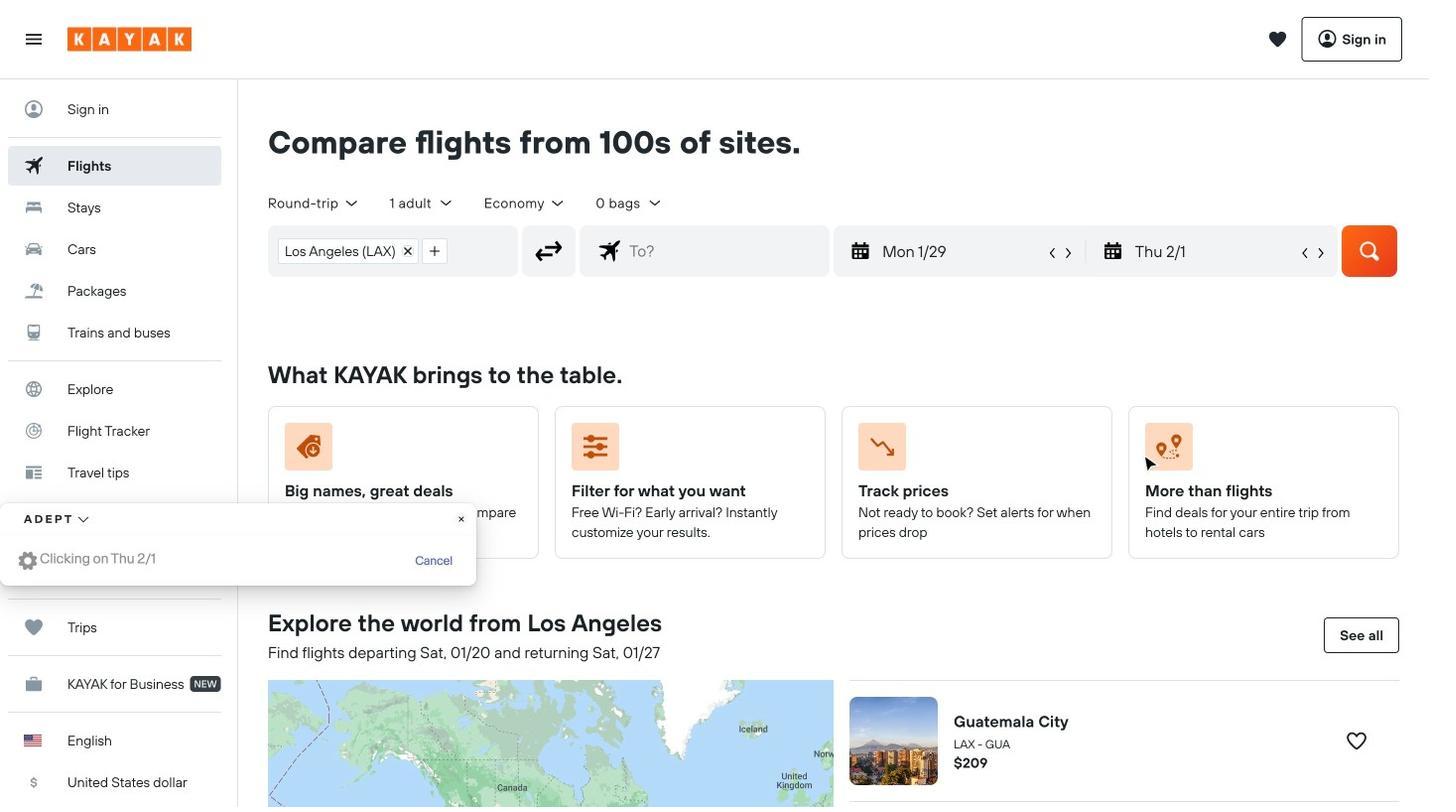 Task type: vqa. For each thing, say whether or not it's contained in the screenshot.
Enter A City, Hotel, Airport Or Landmark Text Field
no



Task type: locate. For each thing, give the bounding box(es) containing it.
figure
[[285, 423, 514, 478], [572, 423, 801, 478], [859, 423, 1088, 478], [1146, 423, 1375, 478]]

Flight destination input text field
[[622, 226, 829, 276]]

list
[[269, 226, 456, 276]]

united states (english) image
[[24, 735, 42, 747]]

1 horizontal spatial list item
[[422, 238, 448, 264]]

list item down trip type round-trip field
[[278, 238, 419, 264]]

remove image
[[403, 246, 413, 256]]

navigation menu image
[[24, 29, 44, 49]]

3 figure from the left
[[859, 423, 1088, 478]]

2 list item from the left
[[422, 238, 448, 264]]

1 figure from the left
[[285, 423, 514, 478]]

list item right the remove icon
[[422, 238, 448, 264]]

4 figure from the left
[[1146, 423, 1375, 478]]

list item
[[278, 238, 419, 264], [422, 238, 448, 264]]

Flight origin input text field
[[456, 226, 517, 276]]

0 horizontal spatial list item
[[278, 238, 419, 264]]

Trip type Round-trip field
[[268, 194, 360, 212]]

2 figure from the left
[[572, 423, 801, 478]]

guatemala city image
[[850, 697, 938, 785]]

map region
[[44, 464, 1060, 807]]



Task type: describe. For each thing, give the bounding box(es) containing it.
thursday february 1st element
[[1135, 239, 1298, 263]]

Cabin type Economy field
[[484, 194, 566, 212]]

swap departure airport and destination airport image
[[530, 232, 568, 270]]

1 list item from the left
[[278, 238, 419, 264]]

monday january 29th element
[[883, 239, 1045, 263]]



